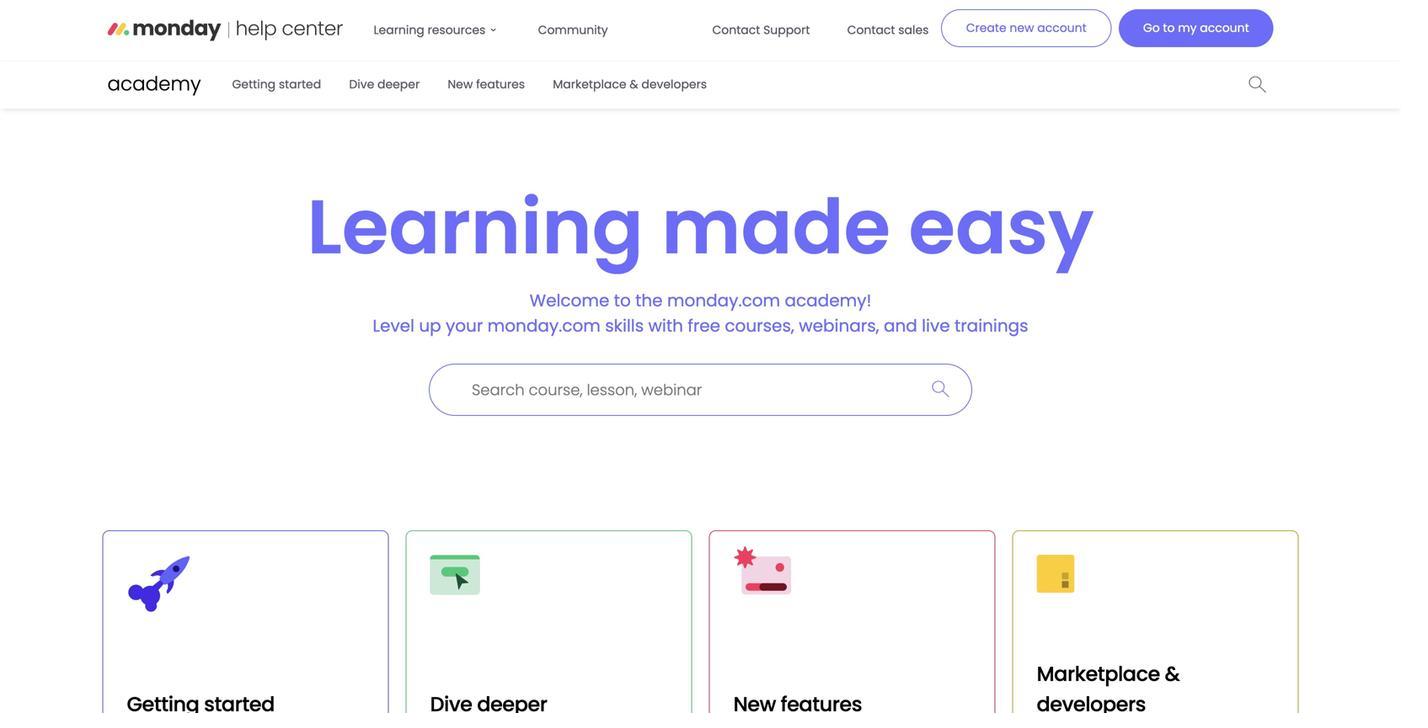 Task type: locate. For each thing, give the bounding box(es) containing it.
academy link
[[107, 70, 201, 101]]

monday.com logo image
[[107, 13, 343, 47]]

1 horizontal spatial &
[[1165, 661, 1180, 689]]

new
[[448, 76, 473, 93]]

live
[[922, 314, 950, 338]]

2 account from the left
[[1200, 20, 1250, 36]]

create new account
[[966, 20, 1087, 36]]

learning resources link
[[364, 13, 511, 47]]

account right my
[[1200, 20, 1250, 36]]

learning for learning made easy
[[307, 174, 644, 280]]

monday.com up free
[[667, 289, 781, 313]]

0 vertical spatial developers
[[642, 76, 707, 93]]

new
[[1010, 20, 1035, 36]]

1 horizontal spatial developers
[[1037, 691, 1146, 714]]

community
[[538, 22, 608, 38]]

learning resources
[[374, 22, 486, 38]]

0 vertical spatial marketplace
[[553, 76, 627, 93]]

to
[[1163, 20, 1175, 36], [614, 289, 631, 313]]

1 account from the left
[[1038, 20, 1087, 36]]

developers
[[642, 76, 707, 93], [1037, 691, 1146, 714]]

0 horizontal spatial contact
[[713, 22, 760, 38]]

deeper
[[378, 76, 420, 93]]

None search field
[[429, 364, 973, 416]]

contact left sales
[[848, 22, 895, 38]]

free
[[688, 314, 721, 338]]

started
[[279, 76, 321, 93]]

made
[[662, 174, 891, 280]]

getting
[[232, 76, 276, 93]]

monday.com down welcome
[[488, 314, 601, 338]]

1 vertical spatial monday.com
[[488, 314, 601, 338]]

1 horizontal spatial monday.com
[[667, 289, 781, 313]]

&
[[630, 76, 638, 93], [1165, 661, 1180, 689]]

0 vertical spatial marketplace & developers
[[553, 76, 707, 93]]

go to my account link
[[1119, 9, 1274, 47]]

create new account link
[[941, 9, 1112, 47]]

1 horizontal spatial marketplace & developers
[[1037, 661, 1180, 714]]

to inside welcome to the monday.com academy! level up your monday.com skills with free courses, webinars, and live trainings
[[614, 289, 631, 313]]

0 horizontal spatial account
[[1038, 20, 1087, 36]]

1 vertical spatial to
[[614, 289, 631, 313]]

the
[[636, 289, 663, 313]]

contact inside 'contact support' link
[[713, 22, 760, 38]]

contact left support
[[713, 22, 760, 38]]

0 horizontal spatial marketplace & developers
[[553, 76, 707, 93]]

1 horizontal spatial account
[[1200, 20, 1250, 36]]

account right new
[[1038, 20, 1087, 36]]

1 vertical spatial developers
[[1037, 691, 1146, 714]]

learning made easy
[[307, 174, 1094, 280]]

to up skills
[[614, 289, 631, 313]]

marketplace & developers
[[553, 76, 707, 93], [1037, 661, 1180, 714]]

1 vertical spatial &
[[1165, 661, 1180, 689]]

skills
[[605, 314, 644, 338]]

developers inside marketplace & developers
[[1037, 691, 1146, 714]]

0 horizontal spatial to
[[614, 289, 631, 313]]

1 vertical spatial learning
[[307, 174, 644, 280]]

contact support
[[713, 22, 810, 38]]

monday.com
[[667, 289, 781, 313], [488, 314, 601, 338]]

account
[[1038, 20, 1087, 36], [1200, 20, 1250, 36]]

1 horizontal spatial to
[[1163, 20, 1175, 36]]

0 horizontal spatial &
[[630, 76, 638, 93]]

go
[[1143, 20, 1160, 36]]

marketplace
[[553, 76, 627, 93], [1037, 661, 1160, 689]]

to for welcome
[[614, 289, 631, 313]]

support
[[764, 22, 810, 38]]

dive deeper link
[[339, 70, 430, 99]]

trainings
[[955, 314, 1029, 338]]

0 vertical spatial learning
[[374, 22, 425, 38]]

features
[[476, 76, 525, 93]]

level
[[373, 314, 415, 338]]

1 contact from the left
[[713, 22, 760, 38]]

0 vertical spatial to
[[1163, 20, 1175, 36]]

contact
[[713, 22, 760, 38], [848, 22, 895, 38]]

account inside create new account link
[[1038, 20, 1087, 36]]

learning
[[374, 22, 425, 38], [307, 174, 644, 280]]

contact inside contact sales link
[[848, 22, 895, 38]]

0 vertical spatial monday.com
[[667, 289, 781, 313]]

1 horizontal spatial contact
[[848, 22, 895, 38]]

resources
[[428, 22, 486, 38]]

academy!
[[785, 289, 872, 313]]

marketplace & developers link
[[543, 70, 717, 99]]

1 vertical spatial marketplace
[[1037, 661, 1160, 689]]

community link
[[528, 13, 618, 47]]

2 contact from the left
[[848, 22, 895, 38]]

to right go
[[1163, 20, 1175, 36]]

sales
[[899, 22, 929, 38]]

1 horizontal spatial marketplace
[[1037, 661, 1160, 689]]

getting started link
[[222, 70, 331, 99]]



Task type: vqa. For each thing, say whether or not it's contained in the screenshot.
academy link
yes



Task type: describe. For each thing, give the bounding box(es) containing it.
webinars,
[[799, 314, 880, 338]]

with
[[648, 314, 683, 338]]

getting started
[[232, 76, 321, 93]]

welcome to the monday.com academy! level up your monday.com skills with free courses, webinars, and live trainings
[[373, 289, 1029, 338]]

to for go
[[1163, 20, 1175, 36]]

dive
[[349, 76, 374, 93]]

0 vertical spatial &
[[630, 76, 638, 93]]

contact sales
[[848, 22, 929, 38]]

contact sales link
[[837, 13, 939, 47]]

learning for learning resources
[[374, 22, 425, 38]]

Search course, lesson, webinar search field
[[429, 364, 973, 416]]

1 vertical spatial marketplace & developers
[[1037, 661, 1180, 714]]

contact for contact sales
[[848, 22, 895, 38]]

& inside marketplace & developers
[[1165, 661, 1180, 689]]

new features
[[448, 76, 525, 93]]

easy
[[909, 174, 1094, 280]]

0 horizontal spatial marketplace
[[553, 76, 627, 93]]

0 horizontal spatial monday.com
[[488, 314, 601, 338]]

and
[[884, 314, 918, 338]]

welcome
[[530, 289, 610, 313]]

new features link
[[438, 70, 535, 99]]

search logo image
[[1249, 76, 1267, 92]]

my
[[1178, 20, 1197, 36]]

contact for contact support
[[713, 22, 760, 38]]

0 horizontal spatial developers
[[642, 76, 707, 93]]

contact support link
[[702, 13, 820, 47]]

dive deeper
[[349, 76, 420, 93]]

go to my account
[[1143, 20, 1250, 36]]

academy
[[107, 70, 201, 97]]

courses,
[[725, 314, 795, 338]]

your
[[446, 314, 483, 338]]

account inside the go to my account link
[[1200, 20, 1250, 36]]

up
[[419, 314, 441, 338]]

create
[[966, 20, 1007, 36]]



